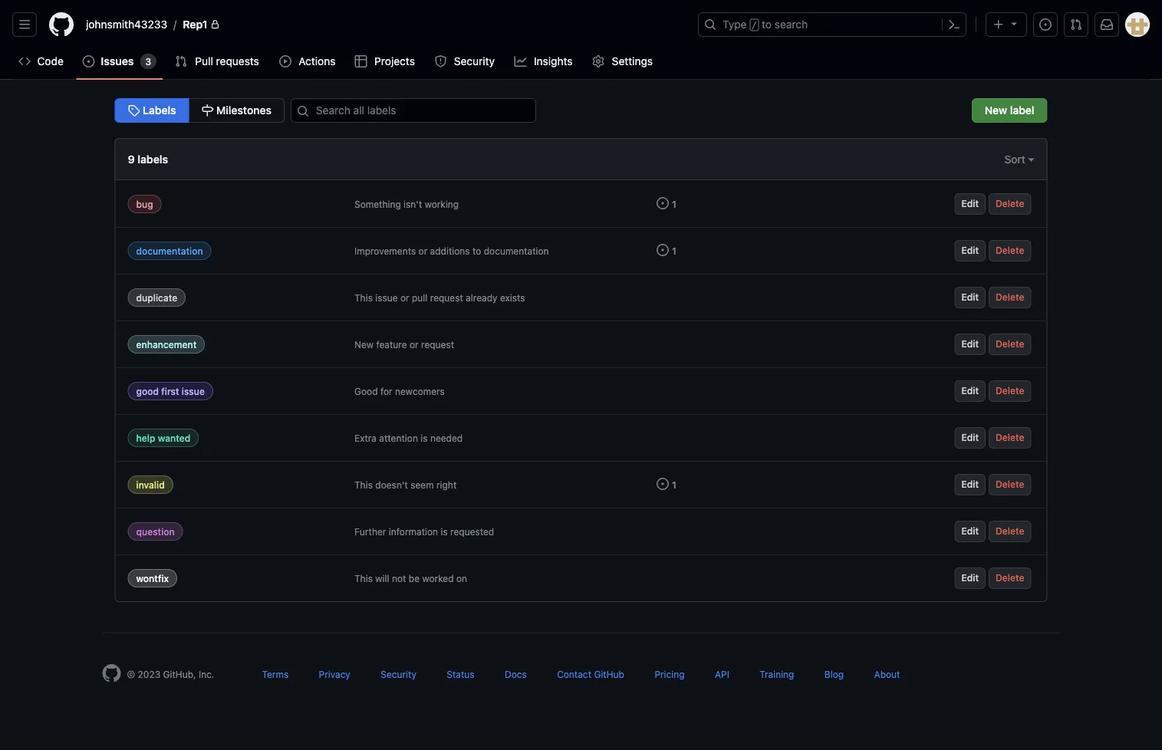 Task type: describe. For each thing, give the bounding box(es) containing it.
projects link
[[349, 50, 422, 73]]

good first issue
[[136, 386, 205, 397]]

be
[[409, 573, 420, 584]]

github
[[594, 669, 624, 680]]

not
[[392, 573, 406, 584]]

this issue or pull request already exists
[[354, 292, 525, 303]]

labels link
[[115, 98, 189, 123]]

1 edit from the top
[[961, 198, 979, 209]]

pull requests link
[[169, 50, 267, 73]]

for
[[380, 386, 392, 397]]

edit for this will not be worked on
[[961, 573, 979, 583]]

© 2023 github, inc.
[[127, 669, 214, 680]]

doesn't
[[375, 479, 408, 490]]

delete button for new feature or request
[[989, 334, 1031, 355]]

projects
[[374, 55, 415, 67]]

1 delete from the top
[[996, 198, 1024, 209]]

blog
[[824, 669, 844, 680]]

first
[[161, 386, 179, 397]]

api link
[[715, 669, 729, 680]]

7 edit from the top
[[961, 479, 979, 490]]

gear image
[[592, 55, 605, 67]]

labels
[[138, 153, 168, 165]]

issues
[[101, 55, 134, 67]]

actions link
[[273, 50, 343, 73]]

settings
[[612, 55, 653, 67]]

good
[[136, 386, 159, 397]]

delete button for this issue or pull request already exists
[[989, 287, 1031, 308]]

wanted
[[158, 433, 190, 443]]

edit for further information is requested
[[961, 526, 979, 537]]

further information is requested
[[354, 526, 494, 537]]

new feature or request
[[354, 339, 454, 350]]

will
[[375, 573, 389, 584]]

notifications image
[[1101, 18, 1113, 31]]

code image
[[18, 55, 31, 67]]

duplicate link
[[128, 288, 186, 307]]

privacy
[[319, 669, 350, 680]]

bug link
[[128, 195, 162, 213]]

api
[[715, 669, 729, 680]]

delete for this will not be worked on
[[996, 573, 1024, 583]]

delete for new feature or request
[[996, 339, 1024, 349]]

question link
[[128, 522, 183, 541]]

pull requests
[[195, 55, 259, 67]]

training
[[760, 669, 794, 680]]

2023
[[138, 669, 160, 680]]

table image
[[355, 55, 367, 67]]

worked
[[422, 573, 454, 584]]

label
[[1010, 104, 1034, 117]]

enhancement
[[136, 339, 197, 350]]

1 link for improvements or additions to documentation
[[657, 244, 676, 256]]

help wanted link
[[128, 429, 199, 447]]

actions
[[299, 55, 336, 67]]

isn't
[[404, 199, 422, 209]]

insights link
[[508, 50, 580, 73]]

rep1
[[183, 18, 208, 31]]

1 edit button from the top
[[955, 193, 986, 215]]

about link
[[874, 669, 900, 680]]

this will not be worked on
[[354, 573, 467, 584]]

settings link
[[586, 50, 660, 73]]

something
[[354, 199, 401, 209]]

this doesn't seem right
[[354, 479, 457, 490]]

0 vertical spatial issue opened image
[[82, 55, 95, 67]]

1 for improvements or additions to documentation
[[672, 245, 676, 256]]

graph image
[[514, 55, 527, 67]]

edit for extra attention is needed
[[961, 432, 979, 443]]

extra
[[354, 433, 377, 443]]

is for requested
[[441, 526, 448, 537]]

shield image
[[434, 55, 447, 67]]

seem
[[410, 479, 434, 490]]

1 horizontal spatial security link
[[428, 50, 502, 73]]

0 vertical spatial git pull request image
[[1070, 18, 1082, 31]]

terms link
[[262, 669, 289, 680]]

code link
[[12, 50, 70, 73]]

delete for this issue or pull request already exists
[[996, 292, 1024, 303]]

edit for this issue or pull request already exists
[[961, 292, 979, 303]]

good
[[354, 386, 378, 397]]

edit button for extra attention is needed
[[955, 427, 986, 449]]

0 vertical spatial homepage image
[[49, 12, 74, 37]]

docs link
[[505, 669, 527, 680]]

newcomers
[[395, 386, 445, 397]]

delete button for extra attention is needed
[[989, 427, 1031, 449]]

bug
[[136, 199, 153, 209]]

pricing link
[[655, 669, 685, 680]]

johnsmith43233 /
[[86, 18, 177, 31]]

johnsmith43233
[[86, 18, 167, 31]]

2 delete button from the top
[[989, 240, 1031, 262]]

issue opened image for something isn't working
[[657, 197, 669, 209]]

help wanted
[[136, 433, 190, 443]]

triangle down image
[[1008, 17, 1020, 30]]

delete for extra attention is needed
[[996, 432, 1024, 443]]

edit button for new feature or request
[[955, 334, 986, 355]]

7 delete button from the top
[[989, 474, 1031, 495]]

training link
[[760, 669, 794, 680]]

issue opened image for improvements or additions to documentation
[[657, 244, 669, 256]]

1 for this doesn't seem right
[[672, 479, 676, 490]]

insights
[[534, 55, 573, 67]]

new label button
[[972, 98, 1047, 123]]

status link
[[447, 669, 474, 680]]

sort
[[1004, 153, 1028, 165]]

milestones
[[214, 104, 271, 117]]

3
[[145, 56, 151, 67]]

needed
[[430, 433, 463, 443]]

search
[[775, 18, 808, 31]]

status
[[447, 669, 474, 680]]

edit button for further information is requested
[[955, 521, 986, 542]]



Task type: vqa. For each thing, say whether or not it's contained in the screenshot.
SECURITY Link
yes



Task type: locate. For each thing, give the bounding box(es) containing it.
further
[[354, 526, 386, 537]]

/
[[173, 18, 177, 31], [751, 20, 757, 31]]

1 vertical spatial 1 link
[[657, 244, 676, 256]]

1 link for this doesn't seem right
[[657, 478, 676, 490]]

8 edit from the top
[[961, 526, 979, 537]]

3 this from the top
[[354, 573, 373, 584]]

new left feature at the left top of the page
[[354, 339, 374, 350]]

new left label at the top of page
[[985, 104, 1007, 117]]

this down improvements on the left of page
[[354, 292, 373, 303]]

2 1 from the top
[[672, 245, 676, 256]]

enhancement link
[[128, 335, 205, 354]]

contact github
[[557, 669, 624, 680]]

edit for good for newcomers
[[961, 385, 979, 396]]

1 horizontal spatial is
[[441, 526, 448, 537]]

2 vertical spatial issue opened image
[[657, 244, 669, 256]]

1 vertical spatial security
[[381, 669, 416, 680]]

issue left pull
[[375, 292, 398, 303]]

0 vertical spatial is
[[421, 433, 428, 443]]

1 vertical spatial is
[[441, 526, 448, 537]]

1 horizontal spatial git pull request image
[[1070, 18, 1082, 31]]

homepage image
[[49, 12, 74, 37], [102, 664, 121, 683]]

8 edit button from the top
[[955, 521, 986, 542]]

7 edit button from the top
[[955, 474, 986, 495]]

4 delete from the top
[[996, 339, 1024, 349]]

johnsmith43233 link
[[80, 12, 173, 37]]

homepage image up code
[[49, 12, 74, 37]]

homepage image left '©'
[[102, 664, 121, 683]]

1 1 link from the top
[[657, 197, 676, 209]]

additions
[[430, 245, 470, 256]]

duplicate
[[136, 292, 177, 303]]

type
[[723, 18, 747, 31]]

/ inside the type / to search
[[751, 20, 757, 31]]

1 horizontal spatial security
[[454, 55, 495, 67]]

new
[[985, 104, 1007, 117], [354, 339, 374, 350]]

already
[[466, 292, 497, 303]]

documentation link
[[128, 242, 211, 260]]

1 horizontal spatial issue opened image
[[1039, 18, 1052, 31]]

1 vertical spatial security link
[[381, 669, 416, 680]]

1 vertical spatial or
[[400, 292, 409, 303]]

9 edit from the top
[[961, 573, 979, 583]]

2 vertical spatial 1
[[672, 479, 676, 490]]

edit button for good for newcomers
[[955, 380, 986, 402]]

0 vertical spatial 1
[[672, 199, 676, 209]]

security link
[[428, 50, 502, 73], [381, 669, 416, 680]]

lock image
[[211, 20, 220, 29]]

security link left status link
[[381, 669, 416, 680]]

/ left the rep1
[[173, 18, 177, 31]]

8 delete button from the top
[[989, 521, 1031, 542]]

6 edit button from the top
[[955, 427, 986, 449]]

issue element
[[115, 98, 284, 123]]

to right additions
[[472, 245, 481, 256]]

is for needed
[[421, 433, 428, 443]]

or right feature at the left top of the page
[[410, 339, 419, 350]]

invalid link
[[128, 476, 173, 494]]

/ inside johnsmith43233 /
[[173, 18, 177, 31]]

sort button
[[1004, 151, 1034, 167]]

request right feature at the left top of the page
[[421, 339, 454, 350]]

plus image
[[993, 18, 1005, 31]]

improvements or additions to documentation
[[354, 245, 549, 256]]

pull
[[195, 55, 213, 67]]

edit button
[[955, 193, 986, 215], [955, 240, 986, 262], [955, 287, 986, 308], [955, 334, 986, 355], [955, 380, 986, 402], [955, 427, 986, 449], [955, 474, 986, 495], [955, 521, 986, 542], [955, 568, 986, 589]]

2 delete from the top
[[996, 245, 1024, 256]]

9 delete button from the top
[[989, 568, 1031, 589]]

contact
[[557, 669, 591, 680]]

6 edit from the top
[[961, 432, 979, 443]]

edit button for this will not be worked on
[[955, 568, 986, 589]]

1 link
[[657, 197, 676, 209], [657, 244, 676, 256], [657, 478, 676, 490]]

5 edit from the top
[[961, 385, 979, 396]]

working
[[425, 199, 459, 209]]

is left needed
[[421, 433, 428, 443]]

0 vertical spatial this
[[354, 292, 373, 303]]

good for newcomers
[[354, 386, 445, 397]]

0 vertical spatial new
[[985, 104, 1007, 117]]

3 1 link from the top
[[657, 478, 676, 490]]

about
[[874, 669, 900, 680]]

rep1 link
[[177, 12, 226, 37]]

1 this from the top
[[354, 292, 373, 303]]

search image
[[297, 105, 309, 117]]

1 vertical spatial issue opened image
[[657, 478, 669, 490]]

this for this doesn't seem right
[[354, 479, 373, 490]]

0 horizontal spatial /
[[173, 18, 177, 31]]

1 vertical spatial new
[[354, 339, 374, 350]]

attention
[[379, 433, 418, 443]]

1 vertical spatial homepage image
[[102, 664, 121, 683]]

0 vertical spatial security link
[[428, 50, 502, 73]]

9 delete from the top
[[996, 573, 1024, 583]]

request right pull
[[430, 292, 463, 303]]

2 edit button from the top
[[955, 240, 986, 262]]

wontfix
[[136, 573, 169, 584]]

2 vertical spatial this
[[354, 573, 373, 584]]

2 vertical spatial or
[[410, 339, 419, 350]]

1 horizontal spatial homepage image
[[102, 664, 121, 683]]

new label
[[985, 104, 1034, 117]]

security left status link
[[381, 669, 416, 680]]

delete for further information is requested
[[996, 526, 1024, 537]]

tag image
[[128, 104, 140, 117]]

delete button for good for newcomers
[[989, 380, 1031, 402]]

request
[[430, 292, 463, 303], [421, 339, 454, 350]]

6 delete from the top
[[996, 432, 1024, 443]]

1 1 from the top
[[672, 199, 676, 209]]

git pull request image left the notifications icon
[[1070, 18, 1082, 31]]

security link left graph "image"
[[428, 50, 502, 73]]

contact github link
[[557, 669, 624, 680]]

pricing
[[655, 669, 685, 680]]

issue right first
[[182, 386, 205, 397]]

1 horizontal spatial /
[[751, 20, 757, 31]]

Labels search field
[[291, 98, 536, 123]]

9
[[128, 153, 135, 165]]

good first issue link
[[128, 382, 213, 400]]

list
[[80, 12, 689, 37]]

1 vertical spatial request
[[421, 339, 454, 350]]

4 edit from the top
[[961, 339, 979, 349]]

9 edit button from the top
[[955, 568, 986, 589]]

1 vertical spatial to
[[472, 245, 481, 256]]

0 horizontal spatial issue
[[182, 386, 205, 397]]

7 delete from the top
[[996, 479, 1024, 490]]

0 vertical spatial security
[[454, 55, 495, 67]]

issue opened image
[[1039, 18, 1052, 31], [657, 478, 669, 490]]

0 horizontal spatial to
[[472, 245, 481, 256]]

or
[[418, 245, 427, 256], [400, 292, 409, 303], [410, 339, 419, 350]]

right
[[436, 479, 457, 490]]

feature
[[376, 339, 407, 350]]

labels
[[140, 104, 176, 117]]

1 for something isn't working
[[672, 199, 676, 209]]

or left pull
[[400, 292, 409, 303]]

/ for johnsmith43233
[[173, 18, 177, 31]]

or for pull
[[400, 292, 409, 303]]

to left search
[[762, 18, 772, 31]]

or left additions
[[418, 245, 427, 256]]

git pull request image inside pull requests link
[[175, 55, 187, 67]]

information
[[389, 526, 438, 537]]

5 delete button from the top
[[989, 380, 1031, 402]]

2 1 link from the top
[[657, 244, 676, 256]]

this
[[354, 292, 373, 303], [354, 479, 373, 490], [354, 573, 373, 584]]

edit for new feature or request
[[961, 339, 979, 349]]

0 horizontal spatial homepage image
[[49, 12, 74, 37]]

this for this will not be worked on
[[354, 573, 373, 584]]

1 vertical spatial 1
[[672, 245, 676, 256]]

1 link for something isn't working
[[657, 197, 676, 209]]

0 horizontal spatial git pull request image
[[175, 55, 187, 67]]

question
[[136, 526, 175, 537]]

command palette image
[[948, 18, 960, 31]]

play image
[[279, 55, 291, 67]]

delete
[[996, 198, 1024, 209], [996, 245, 1024, 256], [996, 292, 1024, 303], [996, 339, 1024, 349], [996, 385, 1024, 396], [996, 432, 1024, 443], [996, 479, 1024, 490], [996, 526, 1024, 537], [996, 573, 1024, 583]]

new for new label
[[985, 104, 1007, 117]]

5 delete from the top
[[996, 385, 1024, 396]]

git pull request image left pull at the left of page
[[175, 55, 187, 67]]

8 delete from the top
[[996, 526, 1024, 537]]

1
[[672, 199, 676, 209], [672, 245, 676, 256], [672, 479, 676, 490]]

this for this issue or pull request already exists
[[354, 292, 373, 303]]

1 delete button from the top
[[989, 193, 1031, 215]]

milestones link
[[188, 98, 284, 123]]

terms
[[262, 669, 289, 680]]

is left requested
[[441, 526, 448, 537]]

milestone image
[[201, 104, 214, 117]]

0 horizontal spatial is
[[421, 433, 428, 443]]

privacy link
[[319, 669, 350, 680]]

9 labels
[[128, 153, 168, 165]]

3 delete button from the top
[[989, 287, 1031, 308]]

0 horizontal spatial security
[[381, 669, 416, 680]]

delete for good for newcomers
[[996, 385, 1024, 396]]

new for new feature or request
[[354, 339, 374, 350]]

code
[[37, 55, 64, 67]]

delete button
[[989, 193, 1031, 215], [989, 240, 1031, 262], [989, 287, 1031, 308], [989, 334, 1031, 355], [989, 380, 1031, 402], [989, 427, 1031, 449], [989, 474, 1031, 495], [989, 521, 1031, 542], [989, 568, 1031, 589]]

None search field
[[284, 98, 554, 123]]

0 horizontal spatial new
[[354, 339, 374, 350]]

something isn't working
[[354, 199, 459, 209]]

0 vertical spatial request
[[430, 292, 463, 303]]

0 horizontal spatial security link
[[381, 669, 416, 680]]

0 horizontal spatial issue opened image
[[657, 478, 669, 490]]

documentation
[[136, 245, 203, 256], [484, 245, 549, 256]]

2 documentation from the left
[[484, 245, 549, 256]]

delete button for this will not be worked on
[[989, 568, 1031, 589]]

3 1 from the top
[[672, 479, 676, 490]]

documentation up exists
[[484, 245, 549, 256]]

0 vertical spatial issue
[[375, 292, 398, 303]]

0 vertical spatial issue opened image
[[1039, 18, 1052, 31]]

/ for type
[[751, 20, 757, 31]]

or for request
[[410, 339, 419, 350]]

3 delete from the top
[[996, 292, 1024, 303]]

issue opened image
[[82, 55, 95, 67], [657, 197, 669, 209], [657, 244, 669, 256]]

3 edit from the top
[[961, 292, 979, 303]]

1 documentation from the left
[[136, 245, 203, 256]]

type / to search
[[723, 18, 808, 31]]

2 vertical spatial 1 link
[[657, 478, 676, 490]]

1 vertical spatial git pull request image
[[175, 55, 187, 67]]

docs
[[505, 669, 527, 680]]

0 horizontal spatial documentation
[[136, 245, 203, 256]]

documentation up duplicate on the top
[[136, 245, 203, 256]]

1 horizontal spatial documentation
[[484, 245, 549, 256]]

to
[[762, 18, 772, 31], [472, 245, 481, 256]]

6 delete button from the top
[[989, 427, 1031, 449]]

list containing johnsmith43233 /
[[80, 12, 689, 37]]

is
[[421, 433, 428, 443], [441, 526, 448, 537]]

3 edit button from the top
[[955, 287, 986, 308]]

0 vertical spatial 1 link
[[657, 197, 676, 209]]

5 edit button from the top
[[955, 380, 986, 402]]

edit
[[961, 198, 979, 209], [961, 245, 979, 256], [961, 292, 979, 303], [961, 339, 979, 349], [961, 385, 979, 396], [961, 432, 979, 443], [961, 479, 979, 490], [961, 526, 979, 537], [961, 573, 979, 583]]

1 vertical spatial issue
[[182, 386, 205, 397]]

1 vertical spatial this
[[354, 479, 373, 490]]

on
[[456, 573, 467, 584]]

2 this from the top
[[354, 479, 373, 490]]

1 horizontal spatial new
[[985, 104, 1007, 117]]

pull
[[412, 292, 428, 303]]

4 delete button from the top
[[989, 334, 1031, 355]]

git pull request image
[[1070, 18, 1082, 31], [175, 55, 187, 67]]

this left doesn't on the left bottom of page
[[354, 479, 373, 490]]

Search all labels text field
[[291, 98, 536, 123]]

©
[[127, 669, 135, 680]]

blog link
[[824, 669, 844, 680]]

4 edit button from the top
[[955, 334, 986, 355]]

1 horizontal spatial to
[[762, 18, 772, 31]]

extra attention is needed
[[354, 433, 463, 443]]

exists
[[500, 292, 525, 303]]

2 edit from the top
[[961, 245, 979, 256]]

new inside dropdown button
[[985, 104, 1007, 117]]

delete button for further information is requested
[[989, 521, 1031, 542]]

/ right type
[[751, 20, 757, 31]]

help
[[136, 433, 155, 443]]

wontfix link
[[128, 569, 177, 588]]

1 horizontal spatial issue
[[375, 292, 398, 303]]

1 vertical spatial issue opened image
[[657, 197, 669, 209]]

requested
[[450, 526, 494, 537]]

security right shield image
[[454, 55, 495, 67]]

0 vertical spatial or
[[418, 245, 427, 256]]

this left will on the bottom of the page
[[354, 573, 373, 584]]

edit button for this issue or pull request already exists
[[955, 287, 986, 308]]

0 vertical spatial to
[[762, 18, 772, 31]]

github,
[[163, 669, 196, 680]]



